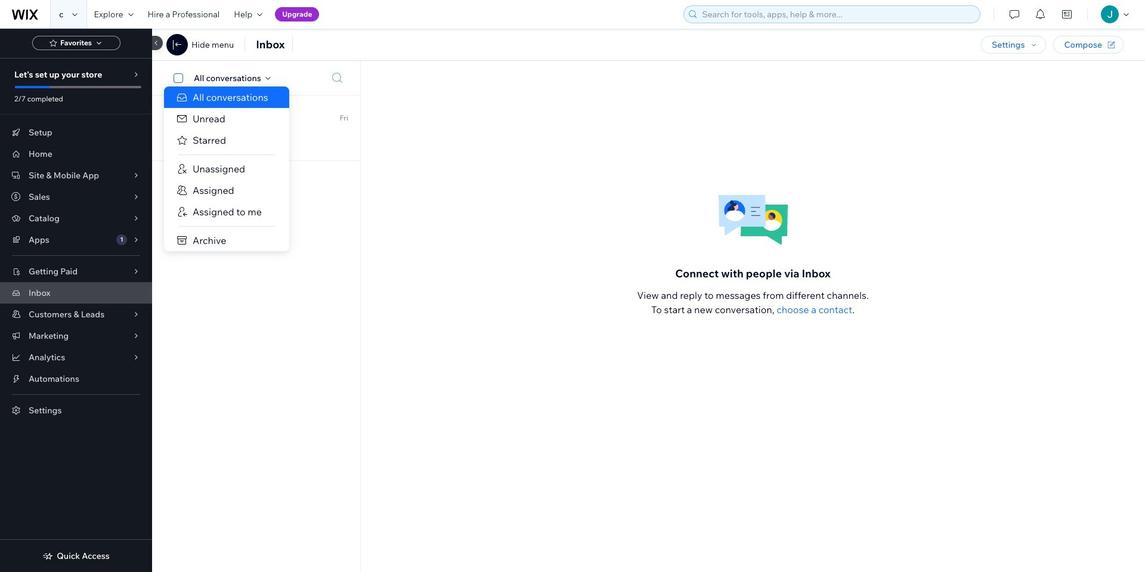 Task type: vqa. For each thing, say whether or not it's contained in the screenshot.
checkbox
yes



Task type: locate. For each thing, give the bounding box(es) containing it.
jacob rogers image
[[164, 113, 193, 142]]

None checkbox
[[167, 71, 194, 85]]

Search for tools, apps, help & more... field
[[699, 6, 977, 23]]

option
[[164, 87, 289, 108]]

list box
[[164, 87, 289, 251]]

sidebar element
[[0, 29, 163, 572]]



